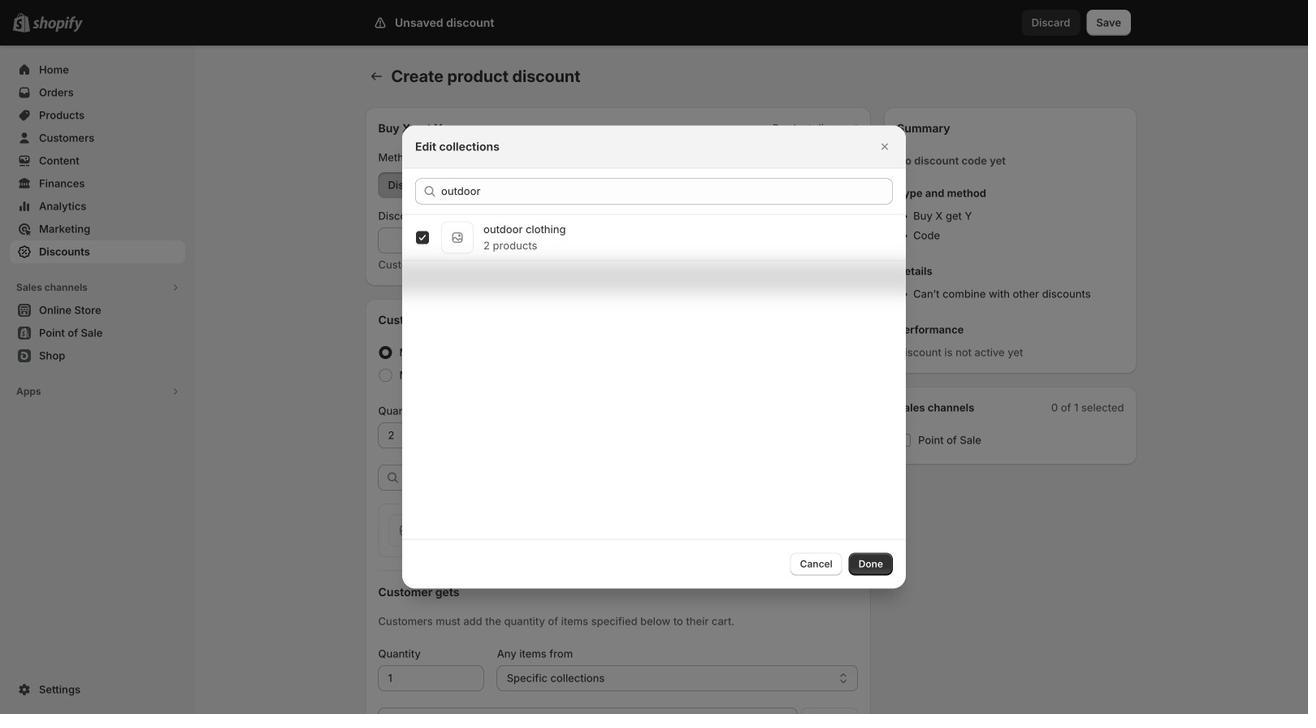 Task type: locate. For each thing, give the bounding box(es) containing it.
Search collections text field
[[441, 178, 893, 204]]

dialog
[[0, 126, 1308, 589]]



Task type: vqa. For each thing, say whether or not it's contained in the screenshot.
shopify image
yes



Task type: describe. For each thing, give the bounding box(es) containing it.
shopify image
[[33, 16, 83, 32]]



